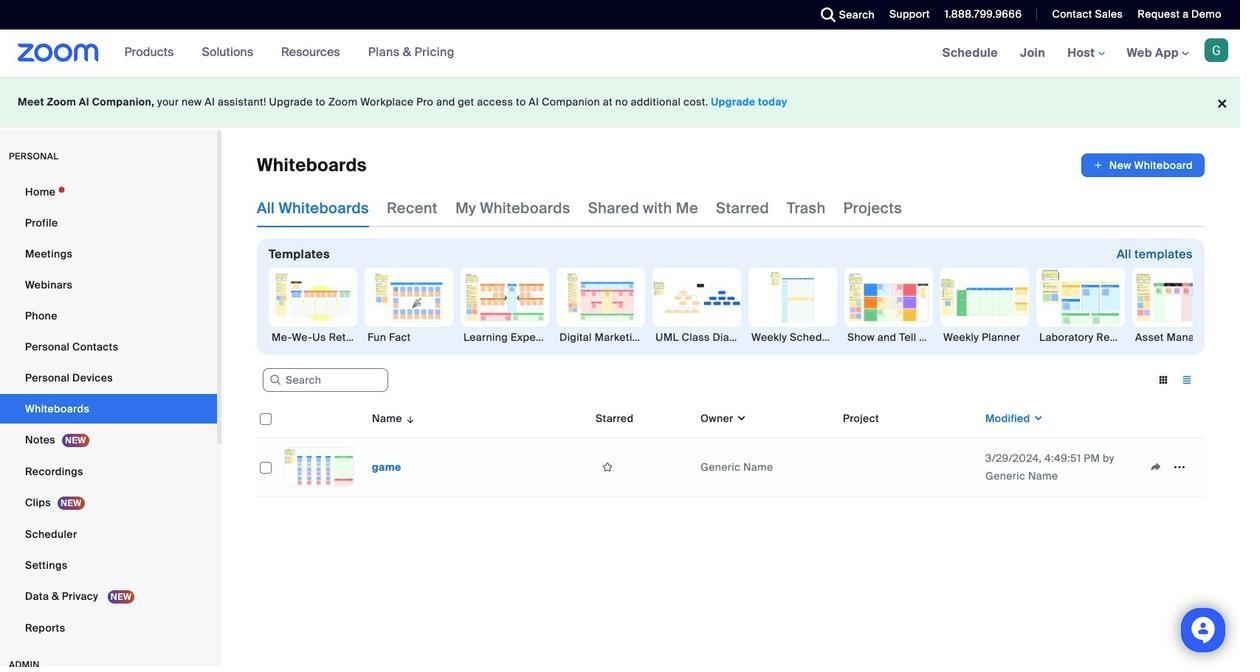 Task type: locate. For each thing, give the bounding box(es) containing it.
share image
[[1145, 461, 1168, 474]]

me-we-us retrospective element
[[269, 330, 357, 345]]

profile picture image
[[1205, 38, 1229, 62]]

personal menu menu
[[0, 177, 217, 645]]

footer
[[0, 77, 1241, 128]]

game element
[[372, 461, 401, 474]]

show and tell with a twist element
[[845, 330, 933, 345]]

cell
[[837, 439, 980, 497]]

grid mode, not selected image
[[1152, 374, 1176, 387]]

learning experience canvas element
[[461, 330, 549, 345]]

add image
[[1094, 158, 1104, 173]]

digital marketing canvas element
[[557, 330, 645, 345]]

banner
[[0, 30, 1241, 78]]

thumbnail of game image
[[284, 448, 354, 487]]

more options for game image
[[1168, 461, 1192, 474]]

application
[[1082, 154, 1205, 177], [257, 400, 1205, 497], [596, 456, 689, 479], [1145, 456, 1199, 479]]



Task type: describe. For each thing, give the bounding box(es) containing it.
game, modified at mar 29, 2024 by generic name, link image
[[284, 448, 354, 487]]

arrow down image
[[402, 410, 416, 428]]

down image
[[1031, 411, 1044, 426]]

product information navigation
[[113, 30, 466, 77]]

asset management element
[[1133, 330, 1221, 345]]

weekly schedule element
[[749, 330, 837, 345]]

Search text field
[[263, 369, 388, 392]]

tabs of all whiteboard page tab list
[[257, 189, 903, 227]]

laboratory report element
[[1037, 330, 1125, 345]]

list mode, selected image
[[1176, 374, 1199, 387]]

weekly planner element
[[941, 330, 1029, 345]]

zoom logo image
[[18, 44, 99, 62]]

meetings navigation
[[932, 30, 1241, 78]]

uml class diagram element
[[653, 330, 741, 345]]

fun fact element
[[365, 330, 453, 345]]



Task type: vqa. For each thing, say whether or not it's contained in the screenshot.
product information 'navigation'
yes



